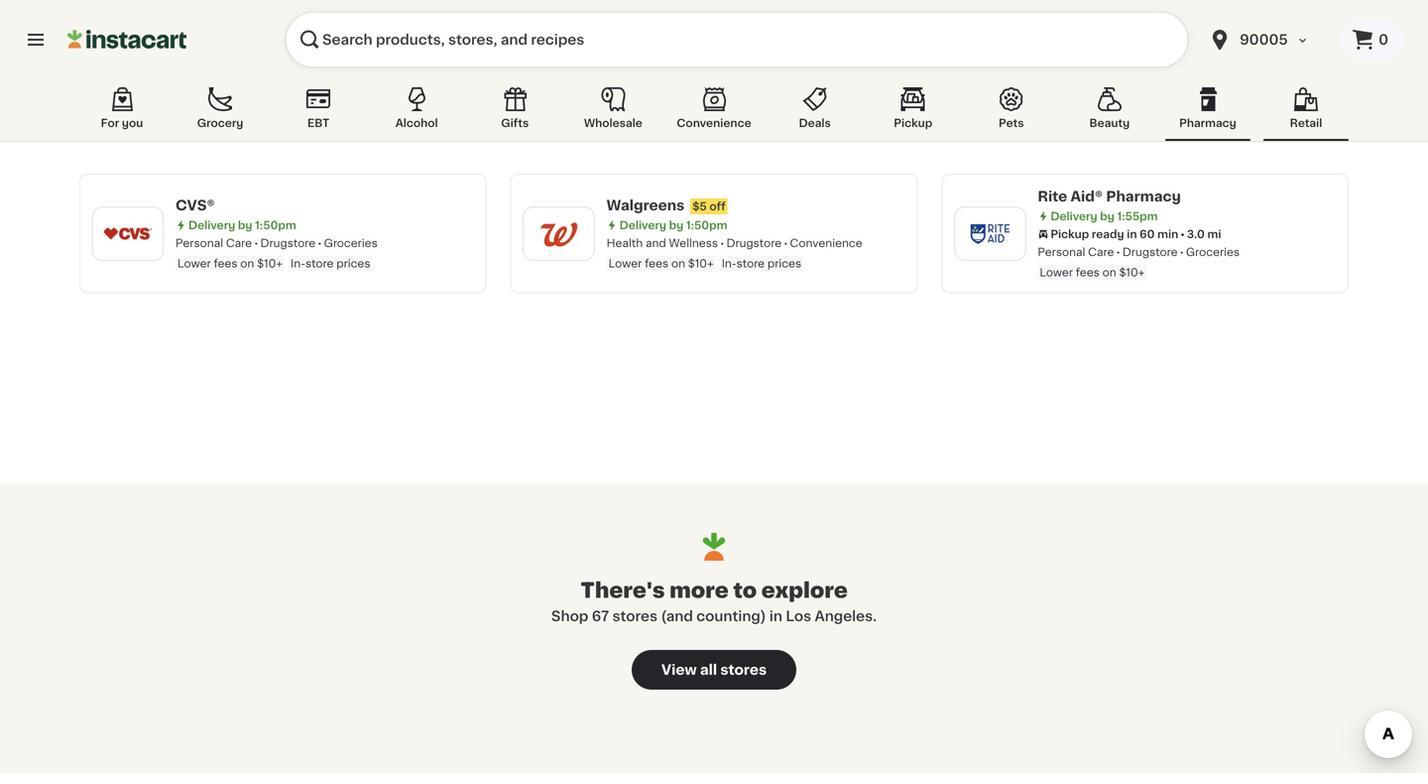 Task type: vqa. For each thing, say whether or not it's contained in the screenshot.
MIN
yes



Task type: describe. For each thing, give the bounding box(es) containing it.
1:55pm
[[1118, 211, 1159, 222]]

shop
[[552, 609, 589, 623]]

pickup button
[[871, 83, 956, 141]]

groceries for personal care drugstore groceries lower fees on $10+ in-store prices
[[324, 238, 378, 249]]

beauty
[[1090, 118, 1130, 129]]

rite
[[1038, 190, 1068, 203]]

prices inside health and wellness drugstore convenience lower fees on $10+ in-store prices
[[768, 258, 802, 269]]

delivery by 1:55pm
[[1051, 211, 1159, 222]]

delivery by 1:50pm for and
[[620, 220, 728, 231]]

cvs® logo image
[[102, 208, 154, 259]]

off
[[710, 201, 726, 212]]

lower for personal care drugstore groceries lower fees on $10+
[[1040, 267, 1074, 278]]

rite aid® pharmacy
[[1038, 190, 1182, 203]]

personal care drugstore groceries lower fees on $10+
[[1038, 247, 1241, 278]]

delivery by 1:50pm for care
[[189, 220, 296, 231]]

pets button
[[969, 83, 1055, 141]]

drugstore inside health and wellness drugstore convenience lower fees on $10+ in-store prices
[[727, 238, 782, 249]]

walgreens logo image
[[534, 208, 585, 259]]

lower inside health and wellness drugstore convenience lower fees on $10+ in-store prices
[[609, 258, 642, 269]]

drugstore for personal care drugstore groceries lower fees on $10+
[[1123, 247, 1178, 258]]

Search field
[[286, 12, 1189, 67]]

care for personal care drugstore groceries lower fees on $10+ in-store prices
[[226, 238, 252, 249]]

personal care drugstore groceries lower fees on $10+ in-store prices
[[176, 238, 378, 269]]

personal for personal care drugstore groceries lower fees on $10+
[[1038, 247, 1086, 258]]

ebt
[[308, 118, 330, 129]]

rite aid® pharmacy logo image
[[965, 208, 1016, 259]]

0
[[1379, 33, 1389, 47]]

fees for personal care drugstore groceries lower fees on $10+
[[1076, 267, 1100, 278]]

convenience button
[[669, 83, 760, 141]]

los
[[786, 609, 812, 623]]

min
[[1158, 229, 1179, 240]]

$10+ for personal care drugstore groceries lower fees on $10+ in-store prices
[[257, 258, 283, 269]]

stores inside button
[[721, 663, 767, 677]]

to
[[734, 580, 757, 601]]

for
[[101, 118, 119, 129]]

health
[[607, 238, 643, 249]]

store inside personal care drugstore groceries lower fees on $10+ in-store prices
[[306, 258, 334, 269]]

wholesale button
[[571, 83, 656, 141]]

convenience inside health and wellness drugstore convenience lower fees on $10+ in-store prices
[[790, 238, 863, 249]]

stores inside 'there's more to explore shop 67 stores (and counting) in los angeles.'
[[613, 609, 658, 623]]

$10+ for personal care drugstore groceries lower fees on $10+
[[1120, 267, 1146, 278]]

groceries for personal care drugstore groceries lower fees on $10+
[[1187, 247, 1241, 258]]

drugstore for personal care drugstore groceries lower fees on $10+ in-store prices
[[260, 238, 316, 249]]

1:50pm for wellness
[[687, 220, 728, 231]]

fees inside health and wellness drugstore convenience lower fees on $10+ in-store prices
[[645, 258, 669, 269]]

there's
[[581, 580, 665, 601]]

3.0
[[1188, 229, 1206, 240]]

retail button
[[1264, 83, 1350, 141]]

ebt button
[[276, 83, 361, 141]]

delivery for cvs®
[[189, 220, 235, 231]]

grocery button
[[178, 83, 263, 141]]

deals
[[799, 118, 831, 129]]

on inside health and wellness drugstore convenience lower fees on $10+ in-store prices
[[672, 258, 686, 269]]

1 horizontal spatial delivery
[[620, 220, 667, 231]]



Task type: locate. For each thing, give the bounding box(es) containing it.
drugstore
[[260, 238, 316, 249], [727, 238, 782, 249], [1123, 247, 1178, 258]]

groceries
[[324, 238, 378, 249], [1187, 247, 1241, 258]]

0 horizontal spatial prices
[[337, 258, 371, 269]]

pickup inside 'button'
[[894, 118, 933, 129]]

lower for personal care drugstore groceries lower fees on $10+ in-store prices
[[178, 258, 211, 269]]

1:50pm down $5
[[687, 220, 728, 231]]

1 delivery by 1:50pm from the left
[[189, 220, 296, 231]]

counting)
[[697, 609, 767, 623]]

0 vertical spatial pharmacy
[[1180, 118, 1237, 129]]

2 delivery by 1:50pm from the left
[[620, 220, 728, 231]]

0 horizontal spatial $10+
[[257, 258, 283, 269]]

pharmacy inside button
[[1180, 118, 1237, 129]]

view all stores link
[[632, 650, 797, 690]]

prices
[[337, 258, 371, 269], [768, 258, 802, 269]]

retail
[[1291, 118, 1323, 129]]

drugstore inside personal care drugstore groceries lower fees on $10+
[[1123, 247, 1178, 258]]

lower
[[178, 258, 211, 269], [609, 258, 642, 269], [1040, 267, 1074, 278]]

0 horizontal spatial stores
[[613, 609, 658, 623]]

on for personal care drugstore groceries lower fees on $10+ in-store prices
[[240, 258, 254, 269]]

2 horizontal spatial delivery
[[1051, 211, 1098, 222]]

0 horizontal spatial drugstore
[[260, 238, 316, 249]]

pickup for pickup
[[894, 118, 933, 129]]

pickup for pickup ready in 60 min
[[1051, 229, 1090, 240]]

pickup ready in 60 min
[[1051, 229, 1179, 240]]

1 vertical spatial in
[[770, 609, 783, 623]]

more
[[670, 580, 729, 601]]

delivery for rite aid® pharmacy
[[1051, 211, 1098, 222]]

view
[[662, 663, 697, 677]]

in- inside health and wellness drugstore convenience lower fees on $10+ in-store prices
[[722, 258, 737, 269]]

view all stores
[[662, 663, 767, 677]]

in left 60
[[1128, 229, 1138, 240]]

prices inside personal care drugstore groceries lower fees on $10+ in-store prices
[[337, 258, 371, 269]]

1 horizontal spatial 1:50pm
[[687, 220, 728, 231]]

90005
[[1240, 33, 1289, 47]]

2 store from the left
[[737, 258, 765, 269]]

delivery down walgreens
[[620, 220, 667, 231]]

lower inside personal care drugstore groceries lower fees on $10+
[[1040, 267, 1074, 278]]

groceries inside personal care drugstore groceries lower fees on $10+
[[1187, 247, 1241, 258]]

0 horizontal spatial delivery by 1:50pm
[[189, 220, 296, 231]]

delivery by 1:50pm down walgreens $5 off
[[620, 220, 728, 231]]

1 vertical spatial pharmacy
[[1107, 190, 1182, 203]]

ready
[[1092, 229, 1125, 240]]

(and
[[661, 609, 693, 623]]

0 horizontal spatial lower
[[178, 258, 211, 269]]

wellness
[[669, 238, 719, 249]]

1 horizontal spatial stores
[[721, 663, 767, 677]]

0 horizontal spatial 1:50pm
[[255, 220, 296, 231]]

$10+ inside health and wellness drugstore convenience lower fees on $10+ in-store prices
[[688, 258, 714, 269]]

0 horizontal spatial convenience
[[677, 118, 752, 129]]

cvs®
[[176, 198, 215, 212]]

1 horizontal spatial pickup
[[1051, 229, 1090, 240]]

2 horizontal spatial $10+
[[1120, 267, 1146, 278]]

$5
[[693, 201, 707, 212]]

1 horizontal spatial $10+
[[688, 258, 714, 269]]

1 horizontal spatial care
[[1089, 247, 1115, 258]]

1 horizontal spatial store
[[737, 258, 765, 269]]

stores right all
[[721, 663, 767, 677]]

2 horizontal spatial fees
[[1076, 267, 1100, 278]]

0 vertical spatial convenience
[[677, 118, 752, 129]]

personal down cvs®
[[176, 238, 223, 249]]

care for personal care drugstore groceries lower fees on $10+
[[1089, 247, 1115, 258]]

None search field
[[286, 12, 1189, 67]]

pickup left pets
[[894, 118, 933, 129]]

1 horizontal spatial drugstore
[[727, 238, 782, 249]]

1 horizontal spatial groceries
[[1187, 247, 1241, 258]]

1 horizontal spatial convenience
[[790, 238, 863, 249]]

in left los at the bottom right of page
[[770, 609, 783, 623]]

and
[[646, 238, 667, 249]]

0 horizontal spatial care
[[226, 238, 252, 249]]

0 horizontal spatial in-
[[291, 258, 306, 269]]

delivery down cvs®
[[189, 220, 235, 231]]

all
[[700, 663, 718, 677]]

grocery
[[197, 118, 243, 129]]

fees inside personal care drugstore groceries lower fees on $10+ in-store prices
[[214, 258, 238, 269]]

lower inside personal care drugstore groceries lower fees on $10+ in-store prices
[[178, 258, 211, 269]]

$10+ inside personal care drugstore groceries lower fees on $10+ in-store prices
[[257, 258, 283, 269]]

67
[[592, 609, 609, 623]]

delivery by 1:50pm up personal care drugstore groceries lower fees on $10+ in-store prices
[[189, 220, 296, 231]]

1 vertical spatial convenience
[[790, 238, 863, 249]]

fees for personal care drugstore groceries lower fees on $10+ in-store prices
[[214, 258, 238, 269]]

lower down the health
[[609, 258, 642, 269]]

aid®
[[1071, 190, 1104, 203]]

convenience
[[677, 118, 752, 129], [790, 238, 863, 249]]

by for cvs®
[[238, 220, 253, 231]]

stores down there's
[[613, 609, 658, 623]]

on
[[240, 258, 254, 269], [672, 258, 686, 269], [1103, 267, 1117, 278]]

0 vertical spatial pickup
[[894, 118, 933, 129]]

delivery by 1:50pm
[[189, 220, 296, 231], [620, 220, 728, 231]]

by
[[1101, 211, 1115, 222], [238, 220, 253, 231], [669, 220, 684, 231]]

pharmacy right beauty
[[1180, 118, 1237, 129]]

0 horizontal spatial in
[[770, 609, 783, 623]]

1:50pm for drugstore
[[255, 220, 296, 231]]

drugstore inside personal care drugstore groceries lower fees on $10+ in-store prices
[[260, 238, 316, 249]]

deals button
[[773, 83, 858, 141]]

on for personal care drugstore groceries lower fees on $10+
[[1103, 267, 1117, 278]]

1 horizontal spatial personal
[[1038, 247, 1086, 258]]

0 horizontal spatial on
[[240, 258, 254, 269]]

1 horizontal spatial in-
[[722, 258, 737, 269]]

wholesale
[[584, 118, 643, 129]]

2 90005 button from the left
[[1209, 12, 1328, 67]]

0 horizontal spatial pickup
[[894, 118, 933, 129]]

$10+
[[257, 258, 283, 269], [688, 258, 714, 269], [1120, 267, 1146, 278]]

0 button
[[1340, 20, 1405, 60]]

on inside personal care drugstore groceries lower fees on $10+
[[1103, 267, 1117, 278]]

0 horizontal spatial fees
[[214, 258, 238, 269]]

0 horizontal spatial personal
[[176, 238, 223, 249]]

1 in- from the left
[[291, 258, 306, 269]]

view all stores button
[[632, 650, 797, 690]]

$10+ inside personal care drugstore groceries lower fees on $10+
[[1120, 267, 1146, 278]]

explore
[[762, 580, 848, 601]]

1 horizontal spatial in
[[1128, 229, 1138, 240]]

60
[[1140, 229, 1156, 240]]

for you
[[101, 118, 143, 129]]

in inside 'there's more to explore shop 67 stores (and counting) in los angeles.'
[[770, 609, 783, 623]]

in- inside personal care drugstore groceries lower fees on $10+ in-store prices
[[291, 258, 306, 269]]

lower down pickup ready in 60 min
[[1040, 267, 1074, 278]]

instacart image
[[67, 28, 187, 52]]

personal
[[176, 238, 223, 249], [1038, 247, 1086, 258]]

alcohol button
[[374, 83, 460, 141]]

90005 button
[[1197, 12, 1340, 67], [1209, 12, 1328, 67]]

store inside health and wellness drugstore convenience lower fees on $10+ in-store prices
[[737, 258, 765, 269]]

0 horizontal spatial groceries
[[324, 238, 378, 249]]

3.0 mi
[[1188, 229, 1222, 240]]

shop categories tab list
[[79, 83, 1350, 141]]

pharmacy
[[1180, 118, 1237, 129], [1107, 190, 1182, 203]]

1 horizontal spatial delivery by 1:50pm
[[620, 220, 728, 231]]

2 in- from the left
[[722, 258, 737, 269]]

in
[[1128, 229, 1138, 240], [770, 609, 783, 623]]

pharmacy up '1:55pm' on the right top of page
[[1107, 190, 1182, 203]]

1 horizontal spatial fees
[[645, 258, 669, 269]]

2 horizontal spatial on
[[1103, 267, 1117, 278]]

you
[[122, 118, 143, 129]]

gifts
[[501, 118, 529, 129]]

1 90005 button from the left
[[1197, 12, 1340, 67]]

pickup
[[894, 118, 933, 129], [1051, 229, 1090, 240]]

health and wellness drugstore convenience lower fees on $10+ in-store prices
[[607, 238, 863, 269]]

1 horizontal spatial prices
[[768, 258, 802, 269]]

2 horizontal spatial lower
[[1040, 267, 1074, 278]]

1 vertical spatial pickup
[[1051, 229, 1090, 240]]

angeles.
[[815, 609, 877, 623]]

1:50pm up personal care drugstore groceries lower fees on $10+ in-store prices
[[255, 220, 296, 231]]

0 horizontal spatial delivery
[[189, 220, 235, 231]]

2 horizontal spatial drugstore
[[1123, 247, 1178, 258]]

delivery
[[1051, 211, 1098, 222], [189, 220, 235, 231], [620, 220, 667, 231]]

by up ready
[[1101, 211, 1115, 222]]

delivery down aid® at right top
[[1051, 211, 1098, 222]]

pets
[[999, 118, 1025, 129]]

care inside personal care drugstore groceries lower fees on $10+
[[1089, 247, 1115, 258]]

walgreens
[[607, 198, 685, 212]]

personal for personal care drugstore groceries lower fees on $10+ in-store prices
[[176, 238, 223, 249]]

1 horizontal spatial on
[[672, 258, 686, 269]]

fees
[[214, 258, 238, 269], [645, 258, 669, 269], [1076, 267, 1100, 278]]

personal inside personal care drugstore groceries lower fees on $10+
[[1038, 247, 1086, 258]]

1 horizontal spatial by
[[669, 220, 684, 231]]

fees down ready
[[1076, 267, 1100, 278]]

fees inside personal care drugstore groceries lower fees on $10+
[[1076, 267, 1100, 278]]

in-
[[291, 258, 306, 269], [722, 258, 737, 269]]

1 1:50pm from the left
[[255, 220, 296, 231]]

personal down delivery by 1:55pm
[[1038, 247, 1086, 258]]

convenience inside convenience button
[[677, 118, 752, 129]]

1:50pm
[[255, 220, 296, 231], [687, 220, 728, 231]]

1 horizontal spatial lower
[[609, 258, 642, 269]]

by up personal care drugstore groceries lower fees on $10+ in-store prices
[[238, 220, 253, 231]]

groceries inside personal care drugstore groceries lower fees on $10+ in-store prices
[[324, 238, 378, 249]]

by down walgreens $5 off
[[669, 220, 684, 231]]

beauty button
[[1068, 83, 1153, 141]]

2 1:50pm from the left
[[687, 220, 728, 231]]

mi
[[1208, 229, 1222, 240]]

pharmacy button
[[1166, 83, 1251, 141]]

fees down and
[[645, 258, 669, 269]]

stores
[[613, 609, 658, 623], [721, 663, 767, 677]]

0 horizontal spatial by
[[238, 220, 253, 231]]

care
[[226, 238, 252, 249], [1089, 247, 1115, 258]]

on inside personal care drugstore groceries lower fees on $10+ in-store prices
[[240, 258, 254, 269]]

for you button
[[79, 83, 165, 141]]

2 prices from the left
[[768, 258, 802, 269]]

0 horizontal spatial store
[[306, 258, 334, 269]]

store
[[306, 258, 334, 269], [737, 258, 765, 269]]

0 vertical spatial stores
[[613, 609, 658, 623]]

personal inside personal care drugstore groceries lower fees on $10+ in-store prices
[[176, 238, 223, 249]]

1 prices from the left
[[337, 258, 371, 269]]

walgreens $5 off
[[607, 198, 726, 212]]

1 vertical spatial stores
[[721, 663, 767, 677]]

fees down cvs®
[[214, 258, 238, 269]]

pickup left ready
[[1051, 229, 1090, 240]]

0 vertical spatial in
[[1128, 229, 1138, 240]]

by for rite aid® pharmacy
[[1101, 211, 1115, 222]]

1 store from the left
[[306, 258, 334, 269]]

gifts button
[[473, 83, 558, 141]]

care inside personal care drugstore groceries lower fees on $10+ in-store prices
[[226, 238, 252, 249]]

lower down cvs®
[[178, 258, 211, 269]]

2 horizontal spatial by
[[1101, 211, 1115, 222]]

alcohol
[[396, 118, 438, 129]]

there's more to explore shop 67 stores (and counting) in los angeles.
[[552, 580, 877, 623]]



